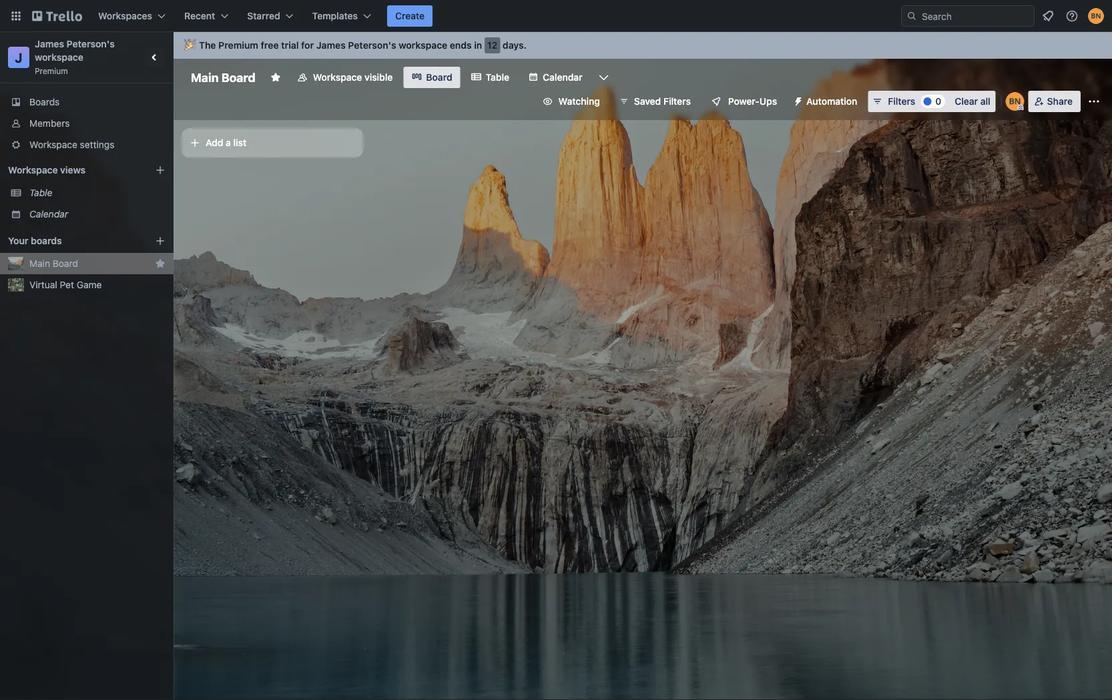 Task type: vqa. For each thing, say whether or not it's contained in the screenshot.
"product"
no



Task type: describe. For each thing, give the bounding box(es) containing it.
0 horizontal spatial table
[[29, 187, 52, 198]]

2 horizontal spatial board
[[426, 72, 452, 83]]

search image
[[907, 11, 918, 21]]

open information menu image
[[1066, 9, 1079, 23]]

power-ups button
[[702, 91, 785, 112]]

recent
[[184, 10, 215, 21]]

1 horizontal spatial peterson's
[[348, 40, 396, 51]]

workspace settings link
[[0, 134, 174, 156]]

primary element
[[0, 0, 1112, 32]]

add board image
[[155, 236, 166, 246]]

workspace settings
[[29, 139, 114, 150]]

back to home image
[[32, 5, 82, 27]]

free
[[261, 40, 279, 51]]

main board link
[[29, 257, 150, 270]]

board link
[[404, 67, 461, 88]]

0 vertical spatial table link
[[463, 67, 518, 88]]

0 horizontal spatial main
[[29, 258, 50, 269]]

j
[[15, 49, 22, 65]]

peterson's inside james peterson's workspace premium
[[67, 38, 115, 49]]

workspace visible
[[313, 72, 393, 83]]

1 horizontal spatial workspace
[[399, 40, 448, 51]]

main board inside board name text box
[[191, 70, 256, 84]]

ups
[[760, 96, 777, 107]]

the
[[199, 40, 216, 51]]

j link
[[8, 47, 29, 68]]

workspace visible button
[[289, 67, 401, 88]]

recent button
[[176, 5, 237, 27]]

workspaces button
[[90, 5, 174, 27]]

🎉 the premium free trial for james peterson's workspace ends in 12 days.
[[184, 40, 527, 51]]

james inside james peterson's workspace premium
[[35, 38, 64, 49]]

workspace inside james peterson's workspace premium
[[35, 52, 83, 63]]

0 horizontal spatial table link
[[29, 186, 166, 200]]

for
[[301, 40, 314, 51]]

automation button
[[788, 91, 866, 112]]

views
[[60, 165, 86, 176]]

this member is an admin of this board. image
[[1018, 105, 1024, 111]]

share
[[1048, 96, 1073, 107]]

watching button
[[535, 91, 608, 112]]

settings
[[80, 139, 114, 150]]

starred icon image
[[155, 258, 166, 269]]

workspace for workspace visible
[[313, 72, 362, 83]]

watching
[[559, 96, 600, 107]]

workspace for workspace views
[[8, 165, 58, 176]]

game
[[77, 279, 102, 290]]

star or unstar board image
[[270, 72, 281, 83]]

1 horizontal spatial calendar
[[543, 72, 583, 83]]

confetti image
[[184, 40, 194, 51]]

filters inside button
[[664, 96, 691, 107]]

ends
[[450, 40, 472, 51]]

all
[[981, 96, 991, 107]]

add
[[206, 137, 223, 148]]

board inside text box
[[221, 70, 256, 84]]

workspace views
[[8, 165, 86, 176]]

0 notifications image
[[1040, 8, 1056, 24]]

1 horizontal spatial james
[[316, 40, 346, 51]]

james peterson's workspace link
[[35, 38, 117, 63]]

days.
[[503, 40, 527, 51]]

0 vertical spatial calendar link
[[520, 67, 591, 88]]

a
[[226, 137, 231, 148]]

premium inside james peterson's workspace premium
[[35, 66, 68, 75]]

0
[[936, 96, 942, 107]]

clear
[[955, 96, 978, 107]]

create a view image
[[155, 165, 166, 176]]

pet
[[60, 279, 74, 290]]

0 horizontal spatial board
[[53, 258, 78, 269]]

starred button
[[239, 5, 302, 27]]



Task type: locate. For each thing, give the bounding box(es) containing it.
🎉
[[184, 40, 194, 51]]

calendar up watching button on the top
[[543, 72, 583, 83]]

create button
[[387, 5, 433, 27]]

your
[[8, 235, 28, 246]]

peterson's
[[67, 38, 115, 49], [348, 40, 396, 51]]

power-
[[728, 96, 760, 107]]

1 vertical spatial main board
[[29, 258, 78, 269]]

Board name text field
[[184, 67, 262, 88]]

12
[[487, 40, 498, 51]]

filters
[[664, 96, 691, 107], [888, 96, 916, 107]]

1 horizontal spatial table
[[486, 72, 510, 83]]

customize views image
[[597, 71, 611, 84]]

saved filters
[[634, 96, 691, 107]]

2 filters from the left
[[888, 96, 916, 107]]

0 vertical spatial main board
[[191, 70, 256, 84]]

0 horizontal spatial calendar link
[[29, 208, 166, 221]]

list
[[233, 137, 247, 148]]

table down 12
[[486, 72, 510, 83]]

workspace down "create" button
[[399, 40, 448, 51]]

james right for
[[316, 40, 346, 51]]

clear all
[[955, 96, 991, 107]]

calendar link up watching button on the top
[[520, 67, 591, 88]]

workspace down 🎉 the premium free trial for james peterson's workspace ends in 12 days.
[[313, 72, 362, 83]]

saved
[[634, 96, 661, 107]]

1 vertical spatial table link
[[29, 186, 166, 200]]

1 vertical spatial workspace
[[29, 139, 77, 150]]

0 vertical spatial table
[[486, 72, 510, 83]]

show menu image
[[1088, 95, 1101, 108]]

0 horizontal spatial premium
[[35, 66, 68, 75]]

board left 'star or unstar board' "icon"
[[221, 70, 256, 84]]

virtual pet game
[[29, 279, 102, 290]]

calendar link up your boards with 2 items element
[[29, 208, 166, 221]]

boards
[[29, 96, 60, 108]]

main down "the"
[[191, 70, 219, 84]]

filters right saved
[[664, 96, 691, 107]]

workspace inside button
[[313, 72, 362, 83]]

1 vertical spatial calendar
[[29, 209, 68, 220]]

in
[[474, 40, 482, 51]]

table link
[[463, 67, 518, 88], [29, 186, 166, 200]]

premium down james peterson's workspace link
[[35, 66, 68, 75]]

0 vertical spatial ben nelson (bennelson96) image
[[1088, 8, 1104, 24]]

banner containing 🎉
[[174, 32, 1112, 59]]

1 vertical spatial main
[[29, 258, 50, 269]]

members
[[29, 118, 70, 129]]

table link down views
[[29, 186, 166, 200]]

board down ends
[[426, 72, 452, 83]]

main board
[[191, 70, 256, 84], [29, 258, 78, 269]]

0 horizontal spatial james
[[35, 38, 64, 49]]

main up virtual
[[29, 258, 50, 269]]

2 vertical spatial workspace
[[8, 165, 58, 176]]

0 vertical spatial workspace
[[313, 72, 362, 83]]

workspace
[[313, 72, 362, 83], [29, 139, 77, 150], [8, 165, 58, 176]]

saved filters button
[[612, 91, 699, 112]]

boards
[[31, 235, 62, 246]]

ben nelson (bennelson96) image right all
[[1006, 92, 1025, 111]]

main inside board name text box
[[191, 70, 219, 84]]

0 vertical spatial main
[[191, 70, 219, 84]]

0 horizontal spatial main board
[[29, 258, 78, 269]]

your boards
[[8, 235, 62, 246]]

1 horizontal spatial premium
[[218, 40, 258, 51]]

workspace down members
[[29, 139, 77, 150]]

members link
[[0, 113, 174, 134]]

1 horizontal spatial board
[[221, 70, 256, 84]]

main board inside main board link
[[29, 258, 78, 269]]

1 vertical spatial workspace
[[35, 52, 83, 63]]

workspace navigation collapse icon image
[[146, 48, 164, 67]]

calendar link
[[520, 67, 591, 88], [29, 208, 166, 221]]

ben nelson (bennelson96) image inside primary element
[[1088, 8, 1104, 24]]

table link down 12
[[463, 67, 518, 88]]

your boards with 2 items element
[[8, 233, 135, 249]]

trial
[[281, 40, 299, 51]]

starred
[[247, 10, 280, 21]]

Search field
[[918, 6, 1034, 26]]

workspace left views
[[8, 165, 58, 176]]

1 vertical spatial table
[[29, 187, 52, 198]]

table
[[486, 72, 510, 83], [29, 187, 52, 198]]

clear all button
[[950, 91, 996, 112]]

sm image
[[788, 91, 807, 110]]

0 horizontal spatial calendar
[[29, 209, 68, 220]]

1 vertical spatial premium
[[35, 66, 68, 75]]

workspaces
[[98, 10, 152, 21]]

0 horizontal spatial workspace
[[35, 52, 83, 63]]

premium right "the"
[[218, 40, 258, 51]]

saved filters icon image
[[620, 97, 629, 106]]

0 horizontal spatial ben nelson (bennelson96) image
[[1006, 92, 1025, 111]]

james down back to home image
[[35, 38, 64, 49]]

calendar
[[543, 72, 583, 83], [29, 209, 68, 220]]

peterson's down back to home image
[[67, 38, 115, 49]]

share button
[[1029, 91, 1081, 112]]

workspace right j 'link'
[[35, 52, 83, 63]]

premium
[[218, 40, 258, 51], [35, 66, 68, 75]]

workspace for workspace settings
[[29, 139, 77, 150]]

1 horizontal spatial ben nelson (bennelson96) image
[[1088, 8, 1104, 24]]

0 vertical spatial premium
[[218, 40, 258, 51]]

virtual
[[29, 279, 57, 290]]

main board up virtual
[[29, 258, 78, 269]]

0 vertical spatial calendar
[[543, 72, 583, 83]]

boards link
[[0, 91, 174, 113]]

james
[[35, 38, 64, 49], [316, 40, 346, 51]]

banner
[[174, 32, 1112, 59]]

power-ups
[[728, 96, 777, 107]]

board
[[221, 70, 256, 84], [426, 72, 452, 83], [53, 258, 78, 269]]

1 horizontal spatial filters
[[888, 96, 916, 107]]

1 horizontal spatial main
[[191, 70, 219, 84]]

0 vertical spatial workspace
[[399, 40, 448, 51]]

1 horizontal spatial table link
[[463, 67, 518, 88]]

1 horizontal spatial calendar link
[[520, 67, 591, 88]]

james peterson's workspace premium
[[35, 38, 117, 75]]

peterson's up visible
[[348, 40, 396, 51]]

calendar up boards
[[29, 209, 68, 220]]

ben nelson (bennelson96) image right open information menu image
[[1088, 8, 1104, 24]]

1 vertical spatial calendar link
[[29, 208, 166, 221]]

1 horizontal spatial main board
[[191, 70, 256, 84]]

templates
[[312, 10, 358, 21]]

table down workspace views
[[29, 187, 52, 198]]

workspace
[[399, 40, 448, 51], [35, 52, 83, 63]]

visible
[[365, 72, 393, 83]]

ben nelson (bennelson96) image
[[1088, 8, 1104, 24], [1006, 92, 1025, 111]]

filters left 0
[[888, 96, 916, 107]]

templates button
[[304, 5, 379, 27]]

1 filters from the left
[[664, 96, 691, 107]]

1 vertical spatial ben nelson (bennelson96) image
[[1006, 92, 1025, 111]]

0 horizontal spatial peterson's
[[67, 38, 115, 49]]

main board down "the"
[[191, 70, 256, 84]]

automation
[[807, 96, 858, 107]]

create
[[395, 10, 425, 21]]

board up the virtual pet game
[[53, 258, 78, 269]]

add a list
[[206, 137, 247, 148]]

add a list button
[[182, 128, 363, 158]]

main
[[191, 70, 219, 84], [29, 258, 50, 269]]

virtual pet game link
[[29, 278, 166, 292]]

0 horizontal spatial filters
[[664, 96, 691, 107]]



